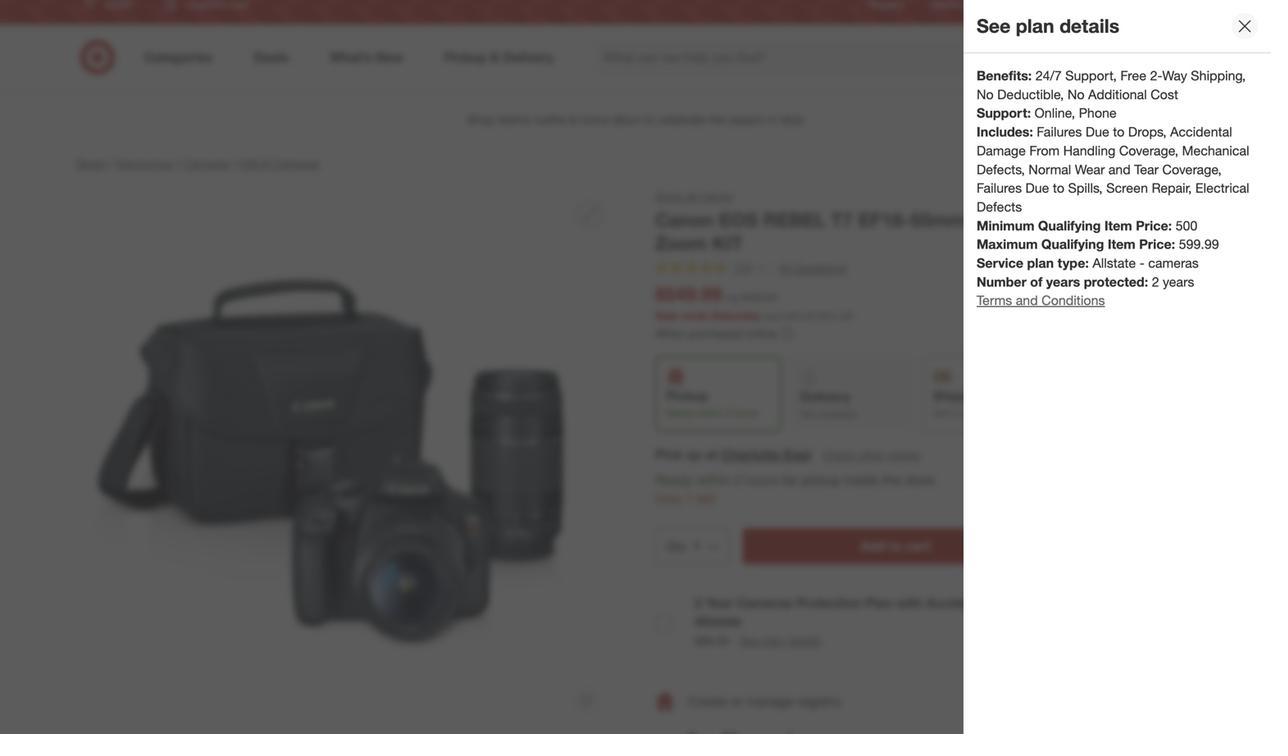 Task type: describe. For each thing, give the bounding box(es) containing it.
benefits:
[[977, 68, 1032, 84]]

includes:
[[977, 124, 1034, 140]]

($500-
[[1056, 595, 1093, 611]]

75-
[[1016, 208, 1045, 231]]

2 inside minimum qualifying item price: 500 maximum qualifying item price: 599.99 service plan type: allstate - cameras number of years protected: 2 years
[[1152, 274, 1160, 290]]

accidents
[[927, 595, 989, 611]]

2 no from the left
[[1068, 86, 1085, 102]]

charlotte east button
[[721, 446, 812, 464]]

ready within 2 hours for pickup inside the store only 1 left
[[655, 472, 935, 507]]

0 vertical spatial plan
[[1016, 14, 1055, 37]]

0 horizontal spatial and
[[1016, 293, 1038, 309]]

it
[[952, 407, 957, 419]]

support: online, phone
[[977, 105, 1117, 121]]

0 vertical spatial price:
[[1136, 218, 1172, 234]]

not
[[800, 408, 816, 420]]

way
[[1163, 68, 1188, 84]]

1 vertical spatial canon
[[655, 208, 714, 231]]

from
[[1030, 143, 1060, 159]]

1 no from the left
[[977, 86, 994, 102]]

see inside 2 year cameras protection plan with accidents coverage ($500-$599.99) - allstate $98.00 · see plan details
[[740, 634, 760, 648]]

tear
[[1135, 161, 1159, 177]]

·
[[732, 633, 736, 649]]

free
[[1121, 68, 1147, 84]]

double
[[1115, 208, 1179, 231]]

- inside 2 year cameras protection plan with accidents coverage ($500-$599.99) - allstate $98.00 · see plan details
[[1148, 595, 1153, 611]]

maximum
[[977, 236, 1038, 252]]

number
[[977, 274, 1027, 290]]

see plan details button
[[740, 633, 822, 649]]

170
[[733, 261, 752, 275]]

create or manage registry
[[688, 694, 842, 710]]

1 vertical spatial price:
[[1140, 236, 1176, 252]]

of
[[1031, 274, 1043, 290]]

registry
[[798, 694, 842, 710]]

when
[[655, 327, 685, 341]]

1
[[686, 491, 693, 507]]

3 / from the left
[[233, 157, 237, 171]]

44
[[779, 261, 792, 275]]

wed,
[[973, 407, 995, 419]]

defects
[[977, 199, 1022, 215]]

plan
[[865, 595, 893, 611]]

hours inside pickup ready within 2 hours
[[734, 407, 759, 419]]

the
[[883, 472, 902, 488]]

repair,
[[1152, 180, 1192, 196]]

1 horizontal spatial cameras
[[273, 157, 319, 171]]

other
[[859, 448, 885, 462]]

eos
[[719, 208, 758, 231]]

pickup
[[802, 472, 841, 488]]

1 / from the left
[[109, 157, 113, 171]]

drops,
[[1129, 124, 1167, 140]]

manage
[[747, 694, 794, 710]]

pick
[[655, 447, 683, 463]]

year
[[706, 595, 733, 611]]

terms and conditions link
[[977, 293, 1105, 309]]

2 inside pickup ready within 2 hours
[[726, 407, 731, 419]]

ef
[[987, 208, 1011, 231]]

type:
[[1058, 255, 1089, 271]]

save
[[764, 310, 784, 323]]

1 years from the left
[[1047, 274, 1081, 290]]

500
[[1176, 218, 1198, 234]]

24/7 support, free 2-way shipping, no deductible, no additional cost
[[977, 68, 1246, 102]]

failures due to drops, accidental damage from handling coverage, mechanical defects, normal wear and tear coverage, failures due to spills, screen repair, electrical defects
[[977, 124, 1250, 215]]

12
[[1178, 41, 1187, 52]]

6
[[1018, 407, 1024, 419]]

t7
[[831, 208, 853, 231]]

search
[[991, 51, 1030, 67]]

1 vertical spatial coverage,
[[1163, 161, 1222, 177]]

electronics link
[[116, 157, 173, 171]]

available
[[819, 408, 857, 420]]

and inside failures due to drops, accidental damage from handling coverage, mechanical defects, normal wear and tear coverage, failures due to spills, screen repair, electrical defects
[[1109, 161, 1131, 177]]

support:
[[977, 105, 1031, 121]]

599.99
[[1179, 236, 1219, 252]]

within inside ready within 2 hours for pickup inside the store only 1 left
[[697, 472, 731, 488]]

1 vertical spatial qualifying
[[1042, 236, 1105, 252]]

at
[[706, 447, 718, 463]]

shipping get it by wed, dec 6
[[933, 388, 1024, 419]]

0 horizontal spatial cameras
[[184, 157, 230, 171]]

mechanical
[[1183, 143, 1250, 159]]

0 vertical spatial due
[[1086, 124, 1110, 140]]

dslr
[[240, 157, 270, 171]]

(
[[819, 310, 822, 323]]

support,
[[1066, 68, 1117, 84]]

0 vertical spatial canon
[[700, 189, 734, 204]]

2-
[[1151, 68, 1163, 84]]

phone
[[1079, 105, 1117, 121]]

cart
[[906, 538, 931, 554]]

add
[[861, 538, 886, 554]]

$549.99
[[655, 282, 722, 305]]

ef18-
[[859, 208, 911, 231]]

%
[[827, 310, 837, 323]]

55mm
[[911, 208, 966, 231]]

off
[[839, 310, 851, 323]]

protection
[[797, 595, 862, 611]]

cost
[[1151, 86, 1179, 102]]

hours inside ready within 2 hours for pickup inside the store only 1 left
[[746, 472, 779, 488]]

search button
[[991, 39, 1030, 79]]

normal
[[1029, 161, 1072, 177]]

conditions
[[1042, 293, 1105, 309]]

1 vertical spatial to
[[1053, 180, 1065, 196]]

by
[[960, 407, 970, 419]]

see plan details dialog
[[964, 0, 1272, 734]]

0 horizontal spatial failures
[[977, 180, 1022, 196]]

ready inside ready within 2 hours for pickup inside the store only 1 left
[[655, 472, 693, 488]]



Task type: locate. For each thing, give the bounding box(es) containing it.
see right · at the bottom right of the page
[[740, 634, 760, 648]]

with
[[897, 595, 923, 611]]

0 vertical spatial see
[[977, 14, 1011, 37]]

failures down online,
[[1037, 124, 1082, 140]]

1 horizontal spatial to
[[1053, 180, 1065, 196]]

2 / from the left
[[177, 157, 180, 171]]

due down phone
[[1086, 124, 1110, 140]]

0 horizontal spatial no
[[977, 86, 994, 102]]

plan inside minimum qualifying item price: 500 maximum qualifying item price: 599.99 service plan type: allstate - cameras number of years protected: 2 years
[[1027, 255, 1054, 271]]

inside
[[845, 472, 879, 488]]

allstate down year
[[695, 614, 742, 630]]

dec
[[998, 407, 1015, 419]]

0 vertical spatial item
[[1105, 218, 1133, 234]]

2 down cameras
[[1152, 274, 1160, 290]]

questions
[[795, 261, 847, 275]]

when purchased online
[[655, 327, 777, 341]]

2 vertical spatial plan
[[763, 634, 785, 648]]

price: up cameras
[[1140, 236, 1176, 252]]

for
[[782, 472, 798, 488]]

1 vertical spatial within
[[697, 472, 731, 488]]

ready inside pickup ready within 2 hours
[[666, 407, 694, 419]]

delivery
[[800, 389, 851, 405]]

$549.99 reg $599.99 sale ends saturday save $ 50.00 ( 8 % off )
[[655, 282, 854, 323]]

1 vertical spatial failures
[[977, 180, 1022, 196]]

1 vertical spatial due
[[1026, 180, 1050, 196]]

cameras
[[184, 157, 230, 171], [273, 157, 319, 171], [737, 595, 793, 611]]

1 vertical spatial ready
[[655, 472, 693, 488]]

2 horizontal spatial /
[[233, 157, 237, 171]]

$599.99
[[742, 291, 777, 303]]

cameras right dslr
[[273, 157, 319, 171]]

accidental
[[1171, 124, 1233, 140]]

plan inside 2 year cameras protection plan with accidents coverage ($500-$599.99) - allstate $98.00 · see plan details
[[763, 634, 785, 648]]

handling
[[1064, 143, 1116, 159]]

/ left dslr
[[233, 157, 237, 171]]

1 vertical spatial and
[[1016, 293, 1038, 309]]

check other stores button
[[821, 446, 921, 464]]

0 vertical spatial details
[[1060, 14, 1120, 37]]

8
[[822, 310, 827, 323]]

1 horizontal spatial -
[[1148, 595, 1153, 611]]

charlotte
[[721, 447, 780, 463]]

1 horizontal spatial details
[[1060, 14, 1120, 37]]

2 left year
[[695, 595, 702, 611]]

kit
[[712, 232, 743, 255]]

0 horizontal spatial to
[[889, 538, 902, 554]]

1 horizontal spatial due
[[1086, 124, 1110, 140]]

no
[[977, 86, 994, 102], [1068, 86, 1085, 102]]

0 vertical spatial hours
[[734, 407, 759, 419]]

1 vertical spatial plan
[[1027, 255, 1054, 271]]

shop all canon canon eos rebel t7 ef18-55mm + ef 75-300mm double zoom kit
[[655, 189, 1179, 255]]

electronics
[[116, 157, 173, 171]]

0 vertical spatial -
[[1140, 255, 1145, 271]]

to right add
[[889, 538, 902, 554]]

1 vertical spatial allstate
[[695, 614, 742, 630]]

pick up at charlotte east
[[655, 447, 812, 463]]

screen
[[1107, 180, 1149, 196]]

within inside pickup ready within 2 hours
[[697, 407, 723, 419]]

0 vertical spatial failures
[[1037, 124, 1082, 140]]

1 horizontal spatial /
[[177, 157, 180, 171]]

price: left 500 at the top
[[1136, 218, 1172, 234]]

0 vertical spatial coverage,
[[1120, 143, 1179, 159]]

1 within from the top
[[697, 407, 723, 419]]

2 years from the left
[[1163, 274, 1195, 290]]

advertisement region
[[62, 100, 1210, 139]]

details inside 2 year cameras protection plan with accidents coverage ($500-$599.99) - allstate $98.00 · see plan details
[[788, 634, 822, 648]]

0 horizontal spatial due
[[1026, 180, 1050, 196]]

online,
[[1035, 105, 1076, 121]]

purchased
[[688, 327, 743, 341]]

0 horizontal spatial /
[[109, 157, 113, 171]]

saturday
[[712, 309, 761, 323]]

1 horizontal spatial allstate
[[1093, 255, 1136, 271]]

coverage,
[[1120, 143, 1179, 159], [1163, 161, 1222, 177]]

only
[[655, 491, 682, 507]]

pickup ready within 2 hours
[[666, 388, 759, 419]]

all
[[686, 189, 697, 204]]

years down cameras
[[1163, 274, 1195, 290]]

0 horizontal spatial -
[[1140, 255, 1145, 271]]

online
[[746, 327, 777, 341]]

within up left on the right bottom of the page
[[697, 472, 731, 488]]

details up support,
[[1060, 14, 1120, 37]]

qualifying
[[1039, 218, 1101, 234], [1042, 236, 1105, 252]]

0 horizontal spatial details
[[788, 634, 822, 648]]

see up search
[[977, 14, 1011, 37]]

minimum qualifying item price: 500 maximum qualifying item price: 599.99 service plan type: allstate - cameras number of years protected: 2 years
[[977, 218, 1219, 290]]

2 inside ready within 2 hours for pickup inside the store only 1 left
[[735, 472, 742, 488]]

create
[[688, 694, 728, 710]]

pickup
[[666, 388, 709, 404]]

canon
[[700, 189, 734, 204], [655, 208, 714, 231]]

or
[[731, 694, 743, 710]]

1 horizontal spatial see
[[977, 14, 1011, 37]]

0 vertical spatial and
[[1109, 161, 1131, 177]]

service
[[977, 255, 1024, 271]]

2 up the pick up at charlotte east
[[726, 407, 731, 419]]

item down double
[[1108, 236, 1136, 252]]

cameras up see plan details button
[[737, 595, 793, 611]]

ready
[[666, 407, 694, 419], [655, 472, 693, 488]]

wear
[[1075, 161, 1105, 177]]

- right $599.99)
[[1148, 595, 1153, 611]]

/ right target
[[109, 157, 113, 171]]

44 questions
[[779, 261, 847, 275]]

dslr cameras link
[[240, 157, 319, 171]]

2 within from the top
[[697, 472, 731, 488]]

/ left cameras link
[[177, 157, 180, 171]]

see inside dialog
[[977, 14, 1011, 37]]

no down support,
[[1068, 86, 1085, 102]]

allstate inside 2 year cameras protection plan with accidents coverage ($500-$599.99) - allstate $98.00 · see plan details
[[695, 614, 742, 630]]

canon right "all"
[[700, 189, 734, 204]]

hours
[[734, 407, 759, 419], [746, 472, 779, 488]]

2 inside 2 year cameras protection plan with accidents coverage ($500-$599.99) - allstate $98.00 · see plan details
[[695, 595, 702, 611]]

0 horizontal spatial allstate
[[695, 614, 742, 630]]

hours up charlotte
[[734, 407, 759, 419]]

ready down 'pickup'
[[666, 407, 694, 419]]

0 vertical spatial ready
[[666, 407, 694, 419]]

44 questions link
[[771, 259, 847, 278]]

1 vertical spatial see
[[740, 634, 760, 648]]

)
[[851, 310, 854, 323]]

cameras left dslr
[[184, 157, 230, 171]]

east
[[784, 447, 812, 463]]

to inside button
[[889, 538, 902, 554]]

canon eos rebel t7 ef18-55mm + ef 75-300mm double zoom kit, 1 of 9 image
[[75, 189, 616, 730]]

and up screen
[[1109, 161, 1131, 177]]

coverage, down the drops, on the top of page
[[1120, 143, 1179, 159]]

1 horizontal spatial years
[[1163, 274, 1195, 290]]

1 vertical spatial hours
[[746, 472, 779, 488]]

- left cameras
[[1140, 255, 1145, 271]]

+
[[971, 208, 982, 231]]

add to cart
[[861, 538, 931, 554]]

allstate up protected:
[[1093, 255, 1136, 271]]

0 horizontal spatial years
[[1047, 274, 1081, 290]]

plan right · at the bottom right of the page
[[763, 634, 785, 648]]

sale
[[655, 309, 679, 323]]

plan up of
[[1027, 255, 1054, 271]]

$98.00
[[695, 634, 729, 648]]

and down of
[[1016, 293, 1038, 309]]

What can we help you find? suggestions appear below search field
[[594, 39, 1002, 75]]

0 vertical spatial qualifying
[[1039, 218, 1101, 234]]

2 down the pick up at charlotte east
[[735, 472, 742, 488]]

delivery not available
[[800, 389, 857, 420]]

target / electronics / cameras / dslr cameras
[[75, 157, 319, 171]]

see plan details
[[977, 14, 1120, 37]]

0 vertical spatial within
[[697, 407, 723, 419]]

300mm
[[1045, 208, 1110, 231]]

failures up defects
[[977, 180, 1022, 196]]

/
[[109, 157, 113, 171], [177, 157, 180, 171], [233, 157, 237, 171]]

within down 'pickup'
[[697, 407, 723, 419]]

price:
[[1136, 218, 1172, 234], [1140, 236, 1176, 252]]

2 year cameras protection plan with accidents coverage ($500-$599.99) - allstate $98.00 · see plan details
[[695, 595, 1153, 649]]

1 vertical spatial item
[[1108, 236, 1136, 252]]

hours down charlotte east "button" in the bottom right of the page
[[746, 472, 779, 488]]

0 vertical spatial to
[[1113, 124, 1125, 140]]

allstate inside minimum qualifying item price: 500 maximum qualifying item price: 599.99 service plan type: allstate - cameras number of years protected: 2 years
[[1093, 255, 1136, 271]]

target
[[75, 157, 106, 171]]

canon up zoom
[[655, 208, 714, 231]]

coverage
[[993, 595, 1052, 611]]

item down screen
[[1105, 218, 1133, 234]]

12 link
[[1158, 39, 1194, 75]]

0 vertical spatial allstate
[[1093, 255, 1136, 271]]

ready up only
[[655, 472, 693, 488]]

1 vertical spatial -
[[1148, 595, 1153, 611]]

2 vertical spatial to
[[889, 538, 902, 554]]

1 vertical spatial details
[[788, 634, 822, 648]]

defects,
[[977, 161, 1025, 177]]

None checkbox
[[655, 615, 672, 631]]

1 horizontal spatial failures
[[1037, 124, 1082, 140]]

years down type:
[[1047, 274, 1081, 290]]

- inside minimum qualifying item price: 500 maximum qualifying item price: 599.99 service plan type: allstate - cameras number of years protected: 2 years
[[1140, 255, 1145, 271]]

due
[[1086, 124, 1110, 140], [1026, 180, 1050, 196]]

cameras inside 2 year cameras protection plan with accidents coverage ($500-$599.99) - allstate $98.00 · see plan details
[[737, 595, 793, 611]]

to down phone
[[1113, 124, 1125, 140]]

to down the normal
[[1053, 180, 1065, 196]]

24/7
[[1036, 68, 1062, 84]]

minimum
[[977, 218, 1035, 234]]

no up support:
[[977, 86, 994, 102]]

details inside dialog
[[1060, 14, 1120, 37]]

reg
[[725, 291, 740, 303]]

and
[[1109, 161, 1131, 177], [1016, 293, 1038, 309]]

within
[[697, 407, 723, 419], [697, 472, 731, 488]]

item
[[1105, 218, 1133, 234], [1108, 236, 1136, 252]]

coverage, up "repair,"
[[1163, 161, 1222, 177]]

deductible,
[[998, 86, 1064, 102]]

2 horizontal spatial to
[[1113, 124, 1125, 140]]

ends
[[682, 309, 709, 323]]

due down the normal
[[1026, 180, 1050, 196]]

plan up search
[[1016, 14, 1055, 37]]

2 horizontal spatial cameras
[[737, 595, 793, 611]]

details down protection
[[788, 634, 822, 648]]

0 horizontal spatial see
[[740, 634, 760, 648]]

1 horizontal spatial no
[[1068, 86, 1085, 102]]

1 horizontal spatial and
[[1109, 161, 1131, 177]]



Task type: vqa. For each thing, say whether or not it's contained in the screenshot.
conditions
yes



